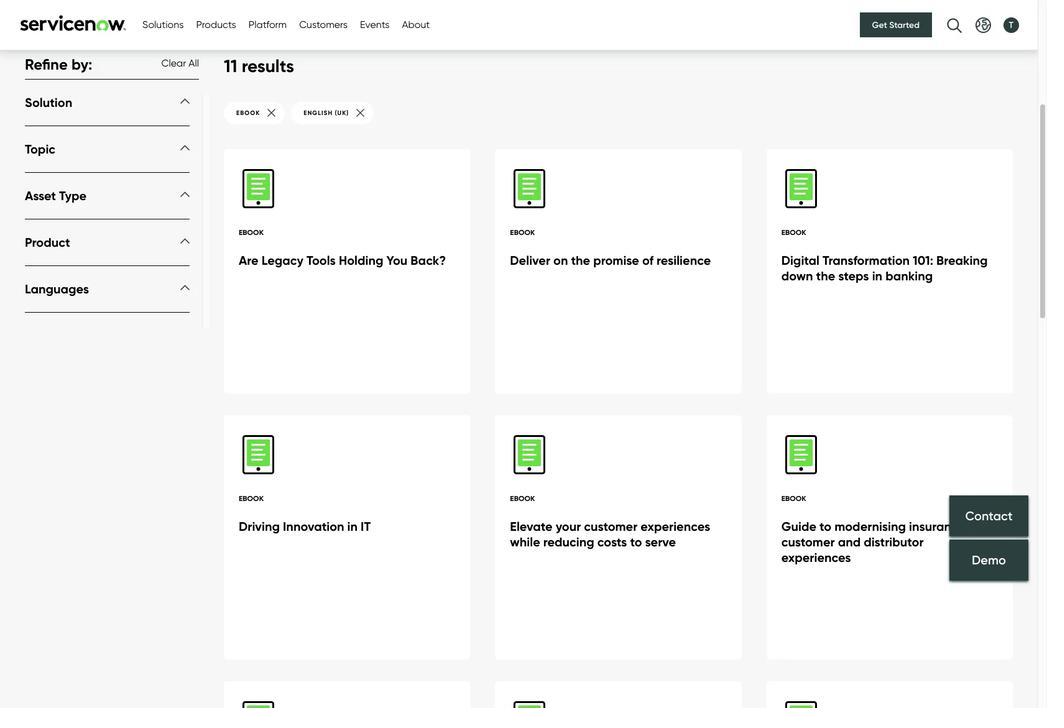 Task type: locate. For each thing, give the bounding box(es) containing it.
0 vertical spatial in
[[872, 268, 883, 283]]

started
[[889, 19, 920, 30]]

0 vertical spatial experiences
[[641, 518, 710, 534]]

digital
[[781, 252, 820, 268]]

1 vertical spatial in
[[347, 518, 358, 534]]

experiences inside the 'elevate your customer experiences while reducing costs to serve'
[[641, 518, 710, 534]]

the right on
[[571, 252, 590, 268]]

the inside digital transformation 101: breaking down the steps in banking
[[816, 268, 835, 283]]

1 horizontal spatial experiences
[[781, 550, 851, 565]]

the
[[571, 252, 590, 268], [816, 268, 835, 283]]

ebook for deliver
[[510, 228, 535, 237]]

0 horizontal spatial customer
[[584, 518, 638, 534]]

insurance
[[909, 518, 965, 534]]

0 horizontal spatial experiences
[[641, 518, 710, 534]]

the left steps
[[816, 268, 835, 283]]

ebook up the digital
[[781, 228, 806, 237]]

breaking
[[937, 252, 988, 268]]

get started
[[872, 19, 920, 30]]

results
[[242, 55, 294, 76]]

by:
[[71, 55, 92, 73]]

11 results
[[224, 55, 294, 76]]

guide
[[781, 518, 817, 534]]

0 horizontal spatial to
[[630, 534, 642, 550]]

customer inside the 'elevate your customer experiences while reducing costs to serve'
[[584, 518, 638, 534]]

ebook
[[236, 109, 260, 117]]

customer right your
[[584, 518, 638, 534]]

transformation
[[823, 252, 910, 268]]

digital transformation 101: breaking down the steps in banking
[[781, 252, 988, 283]]

elevate your customer experiences while reducing costs to serve
[[510, 518, 710, 550]]

asset type
[[25, 188, 86, 203]]

ebook
[[239, 228, 264, 237], [510, 228, 535, 237], [781, 228, 806, 237], [239, 494, 264, 503], [510, 494, 535, 503], [781, 494, 806, 503]]

ebook up the driving
[[239, 494, 264, 503]]

asset
[[25, 188, 56, 203]]

ebook up 'deliver'
[[510, 228, 535, 237]]

driving innovation in it
[[239, 518, 371, 534]]

1 horizontal spatial to
[[820, 518, 832, 534]]

customer
[[584, 518, 638, 534], [781, 534, 835, 550]]

english (uk)
[[304, 109, 349, 117]]

customers button
[[299, 17, 348, 32]]

in
[[872, 268, 883, 283], [347, 518, 358, 534]]

ebook for elevate
[[510, 494, 535, 503]]

in left it
[[347, 518, 358, 534]]

to right the guide
[[820, 518, 832, 534]]

1 horizontal spatial the
[[816, 268, 835, 283]]

experiences
[[641, 518, 710, 534], [781, 550, 851, 565]]

1 vertical spatial experiences
[[781, 550, 851, 565]]

0 horizontal spatial in
[[347, 518, 358, 534]]

customer left the and
[[781, 534, 835, 550]]

serve
[[645, 534, 676, 550]]

clear all
[[161, 57, 199, 69]]

are
[[239, 252, 259, 268]]

(uk)
[[335, 109, 349, 117]]

contact link
[[950, 496, 1029, 537]]

costs
[[597, 534, 627, 550]]

ebook up elevate at the bottom
[[510, 494, 535, 503]]

down
[[781, 268, 813, 283]]

ebook for digital
[[781, 228, 806, 237]]

clear
[[161, 57, 186, 69]]

solution
[[25, 95, 72, 110]]

platform
[[249, 19, 287, 30]]

in right steps
[[872, 268, 883, 283]]

refine by:
[[25, 55, 92, 73]]

promise
[[593, 252, 639, 268]]

demo
[[972, 553, 1006, 568]]

customers
[[299, 19, 348, 30]]

of
[[642, 252, 654, 268]]

contact
[[965, 509, 1013, 523]]

to right costs
[[630, 534, 642, 550]]

on
[[554, 252, 568, 268]]

ebook up the guide
[[781, 494, 806, 503]]

ebook up are
[[239, 228, 264, 237]]

1 horizontal spatial customer
[[781, 534, 835, 550]]

to inside the 'elevate your customer experiences while reducing costs to serve'
[[630, 534, 642, 550]]

1 horizontal spatial in
[[872, 268, 883, 283]]

experiences inside guide to modernising insurance customer and distributor experiences
[[781, 550, 851, 565]]

to
[[820, 518, 832, 534], [630, 534, 642, 550]]

guide to modernising insurance customer and distributor experiences
[[781, 518, 965, 565]]

english
[[304, 109, 333, 117]]

steps
[[838, 268, 869, 283]]



Task type: describe. For each thing, give the bounding box(es) containing it.
11
[[224, 55, 237, 76]]

and
[[838, 534, 861, 550]]

about
[[402, 19, 430, 30]]

events
[[360, 19, 390, 30]]

events button
[[360, 17, 390, 32]]

get started link
[[860, 12, 932, 37]]

are legacy tools holding you back?
[[239, 252, 446, 268]]

products
[[196, 19, 236, 30]]

servicenow image
[[19, 15, 127, 31]]

solutions button
[[142, 17, 184, 32]]

innovation
[[283, 518, 344, 534]]

deliver
[[510, 252, 550, 268]]

tools
[[307, 252, 336, 268]]

clear all link
[[161, 56, 199, 72]]

resilience
[[657, 252, 711, 268]]

to inside guide to modernising insurance customer and distributor experiences
[[820, 518, 832, 534]]

get
[[872, 19, 887, 30]]

solutions
[[142, 19, 184, 30]]

modernising
[[835, 518, 906, 534]]

your
[[556, 518, 581, 534]]

about button
[[402, 17, 430, 32]]

languages
[[25, 281, 89, 297]]

demo link
[[950, 540, 1029, 581]]

legacy
[[262, 252, 303, 268]]

it
[[361, 518, 371, 534]]

in inside digital transformation 101: breaking down the steps in banking
[[872, 268, 883, 283]]

topic
[[25, 141, 55, 157]]

distributor
[[864, 534, 924, 550]]

products button
[[196, 17, 236, 32]]

ebook for are
[[239, 228, 264, 237]]

driving
[[239, 518, 280, 534]]

holding
[[339, 252, 383, 268]]

deliver on the promise of resilience
[[510, 252, 711, 268]]

101:
[[913, 252, 933, 268]]

0 horizontal spatial the
[[571, 252, 590, 268]]

customer inside guide to modernising insurance customer and distributor experiences
[[781, 534, 835, 550]]

all
[[189, 57, 199, 69]]

ebook for guide
[[781, 494, 806, 503]]

you
[[386, 252, 408, 268]]

back?
[[411, 252, 446, 268]]

type
[[59, 188, 86, 203]]

refine
[[25, 55, 68, 73]]

platform button
[[249, 17, 287, 32]]

elevate
[[510, 518, 553, 534]]

banking
[[886, 268, 933, 283]]

ebook for driving
[[239, 494, 264, 503]]

while
[[510, 534, 540, 550]]

reducing
[[543, 534, 594, 550]]

product
[[25, 234, 70, 250]]



Task type: vqa. For each thing, say whether or not it's contained in the screenshot.
customer
yes



